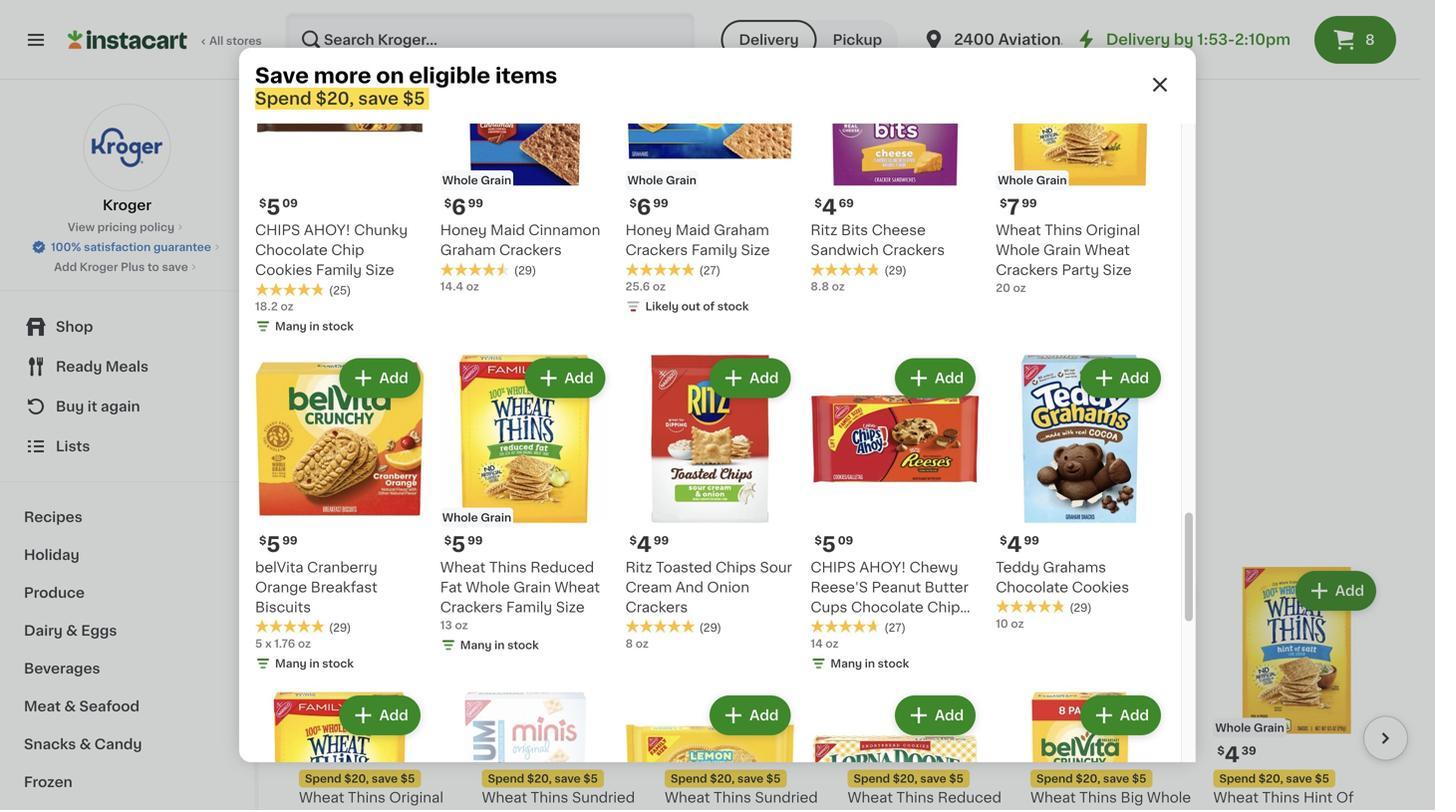 Task type: vqa. For each thing, say whether or not it's contained in the screenshot.
Beecher's Handmade Cheese Cauliflower in Cheese Sauce 14 oz
no



Task type: locate. For each thing, give the bounding box(es) containing it.
1 vertical spatial reduced
[[938, 791, 1002, 805]]

1 vertical spatial 09
[[838, 535, 853, 546]]

wheat thins sundried for 5
[[482, 791, 635, 810]]

reduced
[[531, 561, 594, 575], [938, 791, 1002, 805]]

ahoy! up peanut
[[860, 561, 906, 575]]

25.6 oz
[[626, 281, 666, 292], [482, 407, 522, 418]]

8 inside button
[[1366, 33, 1375, 47]]

biscuits
[[255, 600, 311, 614]]

25.6
[[626, 281, 650, 292], [482, 407, 507, 418]]

1 vertical spatial cookies
[[1072, 581, 1129, 595]]

0 vertical spatial 25.6
[[626, 281, 650, 292]]

teddy grahams chocolate cookies
[[996, 561, 1129, 595]]

it
[[87, 400, 97, 414]]

0 vertical spatial reduced
[[531, 561, 594, 575]]

sour
[[760, 561, 792, 575]]

1 vertical spatial out
[[538, 427, 557, 438]]

1 horizontal spatial $ 5 09
[[815, 534, 853, 555]]

4 spend $20, save $5 from the left
[[854, 774, 964, 785]]

0 vertical spatial chip
[[331, 243, 364, 257]]

$20,
[[316, 90, 354, 107], [344, 332, 369, 343], [344, 774, 369, 785], [527, 774, 552, 785], [710, 774, 735, 785], [893, 774, 918, 785], [1076, 774, 1101, 785], [1259, 774, 1284, 785]]

0 horizontal spatial chocolate
[[255, 243, 328, 257]]

3 $ 4 39 from the left
[[1218, 745, 1257, 766]]

1 horizontal spatial likely out of stock
[[646, 301, 749, 312]]

0 vertical spatial 09
[[282, 198, 298, 209]]

to
[[764, 142, 779, 156], [148, 262, 159, 273]]

0 horizontal spatial ritz
[[626, 561, 653, 575]]

0 vertical spatial ritz
[[811, 223, 838, 237]]

ritz down the $ 4 69
[[811, 223, 838, 237]]

original inside wheat thins original whole grain wheat crackers party size 20 oz
[[1086, 223, 1140, 237]]

honey down $6.99 element
[[482, 349, 529, 363]]

to right plus
[[148, 262, 159, 273]]

0 vertical spatial of
[[703, 301, 715, 312]]

1 vertical spatial $ 5 09
[[815, 534, 853, 555]]

09
[[282, 198, 298, 209], [838, 535, 853, 546]]

reduced inside wheat thins reduced fat whole grain wheat crackers family size 13 oz
[[531, 561, 594, 575]]

1 vertical spatial likely
[[502, 427, 535, 438]]

1 vertical spatial chip
[[927, 600, 960, 614]]

1 vertical spatial 25.6 oz
[[482, 407, 522, 418]]

chewy
[[910, 561, 959, 575]]

in for belvita cranberry orange breakfast biscuits
[[309, 658, 320, 669]]

1 $ 4 39 from the left
[[669, 745, 708, 766]]

chips inside chips ahoy! chunky chocolate chip cookies family size
[[255, 223, 300, 237]]

14.4 oz inside the spend $20, save $5 dialog
[[440, 281, 479, 292]]

$ inside $ 6 spend $20, save $5 honey maid graham crackers
[[303, 304, 310, 315]]

wheat inside wheat thins big whole
[[1031, 791, 1076, 805]]

1 vertical spatial ritz
[[626, 561, 653, 575]]

chocolate inside teddy grahams chocolate cookies
[[996, 581, 1069, 595]]

$ 6 99
[[444, 197, 483, 218], [630, 197, 669, 218], [669, 303, 708, 324]]

$ 4 39 for wheat thins sundried
[[669, 745, 708, 766]]

crackers inside wheat thins reduced fat whole grain wheat crackers family size 13 oz
[[440, 600, 503, 614]]

0 vertical spatial to
[[764, 142, 779, 156]]

more
[[314, 65, 371, 86]]

09 for chips ahoy! chewy reese's peanut butter cups chocolate chip cookies family size
[[838, 535, 853, 546]]

$ 5 09 up chips ahoy! chunky chocolate chip cookies family size on the left top
[[259, 197, 298, 218]]

2 vertical spatial chocolate
[[851, 600, 924, 614]]

1 horizontal spatial ritz
[[811, 223, 838, 237]]

& right "meat"
[[64, 700, 76, 714]]

0 horizontal spatial out
[[538, 427, 557, 438]]

many down 1.76
[[275, 658, 307, 669]]

1 horizontal spatial to
[[764, 142, 779, 156]]

0 horizontal spatial 39
[[693, 746, 708, 757]]

&
[[66, 624, 78, 638], [64, 700, 76, 714], [79, 738, 91, 752]]

0 horizontal spatial cookies
[[255, 263, 312, 277]]

produce
[[24, 586, 85, 600]]

(29) for ritz bits cheese sandwich crackers
[[885, 265, 907, 276]]

14.4 oz
[[440, 281, 479, 292], [299, 407, 338, 418], [848, 407, 887, 418]]

honey
[[299, 77, 372, 98], [440, 223, 487, 237], [626, 223, 672, 237], [299, 349, 346, 363], [482, 349, 529, 363], [665, 349, 711, 363], [848, 349, 894, 363]]

8 for 8
[[1366, 33, 1375, 47]]

$ 5 09 up reese's
[[815, 534, 853, 555]]

oz
[[466, 281, 479, 292], [832, 281, 845, 292], [653, 281, 666, 292], [1013, 283, 1026, 294], [281, 301, 294, 312], [325, 407, 338, 418], [509, 407, 522, 418], [874, 407, 887, 418], [1011, 618, 1024, 629], [455, 620, 468, 631], [298, 638, 311, 649], [826, 638, 839, 649], [636, 638, 649, 649]]

0 horizontal spatial of
[[559, 427, 571, 438]]

$ 6 99 for honey maid graham crackers family size
[[630, 197, 669, 218]]

whole grain
[[442, 175, 511, 186], [628, 175, 697, 186], [998, 175, 1067, 186], [301, 281, 370, 292], [667, 281, 736, 292], [442, 512, 511, 523], [301, 723, 370, 734], [484, 723, 553, 734], [667, 723, 736, 734], [850, 723, 919, 734], [1033, 723, 1102, 734], [1216, 723, 1285, 734]]

0 horizontal spatial reduced
[[531, 561, 594, 575]]

crackers inside wheat thins original whole grain wheat crackers party size 20 oz
[[996, 263, 1058, 277]]

product group
[[299, 125, 466, 482], [482, 125, 649, 482], [665, 125, 832, 478], [848, 125, 1015, 458], [255, 354, 424, 676], [440, 354, 610, 657], [626, 354, 795, 652], [811, 354, 980, 676], [996, 354, 1165, 632], [299, 567, 466, 810], [482, 567, 649, 810], [665, 567, 832, 810], [848, 567, 1015, 810], [1031, 567, 1198, 810], [1214, 567, 1381, 810], [255, 692, 424, 810], [626, 692, 795, 810], [811, 692, 980, 810], [996, 692, 1165, 810]]

14.4 for spend $20, save $5
[[299, 407, 322, 418]]

stock
[[718, 301, 749, 312], [322, 321, 354, 332], [366, 427, 398, 438], [574, 427, 605, 438], [507, 640, 539, 651], [322, 658, 354, 669], [878, 658, 909, 669]]

0 vertical spatial $ 5 09
[[259, 197, 298, 218]]

1:53-
[[1198, 32, 1235, 47]]

chips up 18.2 oz
[[255, 223, 300, 237]]

1 vertical spatial &
[[64, 700, 76, 714]]

fat
[[440, 581, 462, 594]]

crackers
[[530, 77, 630, 98], [499, 243, 562, 257], [883, 243, 945, 257], [626, 243, 688, 257], [996, 263, 1058, 277], [299, 369, 362, 383], [482, 369, 544, 383], [907, 369, 969, 383], [665, 389, 727, 403], [440, 600, 503, 614], [626, 600, 688, 614]]

ritz inside ritz bits cheese sandwich crackers
[[811, 223, 838, 237]]

spend inside save more on eligible items spend $20, save $5
[[255, 90, 312, 107]]

cheese
[[872, 223, 926, 237]]

ritz
[[811, 223, 838, 237], [626, 561, 653, 575]]

1.76
[[274, 638, 295, 649]]

09 up reese's
[[838, 535, 853, 546]]

many in stock down wheat thins reduced fat whole grain wheat crackers family size 13 oz
[[460, 640, 539, 651]]

$ 4 39 for wheat thins big whole
[[1035, 745, 1074, 766]]

product group containing honey maid cinnamon graham crackers
[[848, 125, 1015, 458]]

cookies up 18.2 oz
[[255, 263, 312, 277]]

cookies up 14 oz
[[811, 620, 868, 634]]

2 vertical spatial cookies
[[811, 620, 868, 634]]

3 spend $20, save $5 from the left
[[671, 774, 781, 785]]

1 horizontal spatial 8
[[1366, 33, 1375, 47]]

0 horizontal spatial delivery
[[739, 33, 799, 47]]

lists
[[56, 440, 90, 454]]

add inside button
[[732, 142, 761, 156]]

0 vertical spatial likely out of stock
[[646, 301, 749, 312]]

wheat inside wheat thins hint of
[[1214, 791, 1259, 805]]

$ 4 99 up toasted in the left of the page
[[630, 534, 669, 555]]

cranberry
[[307, 561, 378, 575]]

many in stock for chips ahoy! chewy reese's peanut butter cups chocolate chip cookies family size
[[831, 658, 909, 669]]

1 horizontal spatial shop
[[299, 519, 356, 540]]

1 horizontal spatial 39
[[1059, 746, 1074, 757]]

0 horizontal spatial chips
[[255, 223, 300, 237]]

1 horizontal spatial cinnamon
[[936, 349, 1008, 363]]

0 vertical spatial shop
[[56, 320, 93, 334]]

25.6 inside the spend $20, save $5 dialog
[[626, 281, 650, 292]]

chips inside chips ahoy! chewy reese's peanut butter cups chocolate chip cookies family size
[[811, 561, 856, 575]]

0 horizontal spatial 14.4
[[299, 407, 322, 418]]

$
[[259, 198, 266, 209], [444, 198, 452, 209], [815, 198, 822, 209], [630, 198, 637, 209], [1000, 198, 1007, 209], [303, 304, 310, 315], [669, 304, 676, 315], [259, 535, 266, 546], [444, 535, 452, 546], [815, 535, 822, 546], [630, 535, 637, 546], [1000, 535, 1007, 546], [303, 746, 310, 757], [486, 746, 493, 757], [669, 746, 676, 757], [852, 746, 859, 757], [1035, 746, 1042, 757], [1218, 746, 1225, 757]]

1 horizontal spatial of
[[703, 301, 715, 312]]

whole inside wheat thins big whole
[[1147, 791, 1191, 805]]

chips for chips ahoy! chunky chocolate chip cookies family size
[[255, 223, 300, 237]]

instacart logo image
[[68, 28, 187, 52]]

chocolate inside chips ahoy! chewy reese's peanut butter cups chocolate chip cookies family size
[[851, 600, 924, 614]]

0 vertical spatial cinnamon
[[529, 223, 600, 237]]

14.4
[[440, 281, 464, 292], [299, 407, 322, 418], [848, 407, 871, 418]]

0 vertical spatial &
[[66, 624, 78, 638]]

cinnamon down 20
[[936, 349, 1008, 363]]

0 vertical spatial 8
[[1366, 33, 1375, 47]]

1 horizontal spatial wheat thins sundried
[[665, 791, 818, 810]]

1 vertical spatial kroger
[[80, 262, 118, 273]]

cinnamon up $6.99 element
[[529, 223, 600, 237]]

0 horizontal spatial likely out of stock
[[502, 427, 605, 438]]

ahoy! left the chunky
[[304, 223, 351, 237]]

1 horizontal spatial chocolate
[[851, 600, 924, 614]]

thins
[[1045, 223, 1083, 237], [588, 519, 649, 540], [489, 561, 527, 575], [348, 791, 386, 805], [531, 791, 569, 805], [714, 791, 752, 805], [897, 791, 934, 805], [1080, 791, 1117, 805], [1263, 791, 1300, 805]]

1 vertical spatial honey maid graham crackers family size
[[482, 349, 626, 383]]

0 horizontal spatial $ 4 39
[[669, 745, 708, 766]]

0 horizontal spatial original
[[389, 791, 444, 805]]

ahoy! inside chips ahoy! chewy reese's peanut butter cups chocolate chip cookies family size
[[860, 561, 906, 575]]

1 sundried from the left
[[572, 791, 635, 805]]

cookies down grahams
[[1072, 581, 1129, 595]]

0 horizontal spatial 25.6 oz
[[482, 407, 522, 418]]

add kroger plus to save link
[[54, 259, 200, 275]]

$ 6 99 for honey maid cinnamon graham crackers
[[444, 197, 483, 218]]

chip down the chunky
[[331, 243, 364, 257]]

1 horizontal spatial chips
[[811, 561, 856, 575]]

reduced for wheat thins reduced fat whole grain wheat crackers family size 13 oz
[[531, 561, 594, 575]]

chips up reese's
[[811, 561, 856, 575]]

honey down "(25)"
[[299, 349, 346, 363]]

kroger up view pricing policy link
[[103, 198, 152, 212]]

likely inside the spend $20, save $5 dialog
[[646, 301, 679, 312]]

cinnamon inside the spend $20, save $5 dialog
[[529, 223, 600, 237]]

meat & seafood link
[[12, 688, 242, 726]]

1 horizontal spatial honey maid cinnamon graham crackers
[[848, 349, 1008, 383]]

spend
[[255, 90, 312, 107], [305, 332, 342, 343], [305, 774, 342, 785], [488, 774, 524, 785], [671, 774, 707, 785], [854, 774, 890, 785], [1037, 774, 1073, 785], [1220, 774, 1256, 785]]

ritz up 'cream'
[[626, 561, 653, 575]]

shop your favorite wheat thins
[[299, 519, 649, 540]]

wheat thins sundried
[[482, 791, 635, 810], [665, 791, 818, 810]]

thins inside wheat thins original whole grain wheat crackers party size 20 oz
[[1045, 223, 1083, 237]]

8 inside the spend $20, save $5 dialog
[[626, 638, 633, 649]]

3 39 from the left
[[1242, 746, 1257, 757]]

add to cart
[[732, 142, 812, 156]]

1 spend $20, save $5 from the left
[[305, 774, 415, 785]]

of
[[1337, 791, 1354, 805]]

1 wheat thins sundried from the left
[[482, 791, 635, 810]]

favorite
[[416, 519, 507, 540]]

1 horizontal spatial $ 4 99
[[1000, 534, 1039, 555]]

$ inside $ 7 99
[[1000, 198, 1007, 209]]

graham
[[437, 77, 525, 98], [714, 223, 769, 237], [440, 243, 496, 257], [387, 349, 443, 363], [570, 349, 626, 363], [715, 369, 771, 383], [848, 369, 903, 383]]

1 horizontal spatial chip
[[927, 600, 960, 614]]

18.2
[[255, 301, 278, 312]]

party
[[1062, 263, 1099, 277]]

$ 4 99
[[630, 534, 669, 555], [1000, 534, 1039, 555]]

stock down breakfast
[[322, 658, 354, 669]]

2 horizontal spatial $ 4 39
[[1218, 745, 1257, 766]]

sundried for 4
[[755, 791, 818, 805]]

1 horizontal spatial 09
[[838, 535, 853, 546]]

1 vertical spatial 25.6
[[482, 407, 507, 418]]

1 horizontal spatial 14.4
[[440, 281, 464, 292]]

(29)
[[514, 265, 536, 276], [885, 265, 907, 276], [922, 391, 944, 402], [1070, 602, 1092, 613], [329, 622, 351, 633], [699, 622, 722, 633]]

crackers inside $ 6 spend $20, save $5 honey maid graham crackers
[[299, 369, 362, 383]]

5 x 1.76 oz
[[255, 638, 311, 649]]

shop link
[[12, 307, 242, 347]]

many in stock down 14 oz
[[831, 658, 909, 669]]

your
[[361, 519, 411, 540]]

& inside "link"
[[66, 624, 78, 638]]

1 vertical spatial chips
[[811, 561, 856, 575]]

0 horizontal spatial 8
[[626, 638, 633, 649]]

honey inside honey maid fresh stacks graham crackers
[[665, 349, 711, 363]]

0 horizontal spatial 09
[[282, 198, 298, 209]]

18.2 oz
[[255, 301, 294, 312]]

many in stock down 1.76
[[275, 658, 354, 669]]

reduced inside wheat thins reduced
[[938, 791, 1002, 805]]

many for belvita cranberry orange breakfast biscuits
[[275, 658, 307, 669]]

honey maid cinnamon graham crackers inside the spend $20, save $5 dialog
[[440, 223, 600, 257]]

14.4 oz for spend $20, save $5
[[299, 407, 338, 418]]

6 for honey maid cinnamon graham crackers
[[452, 197, 466, 218]]

oz inside wheat thins reduced fat whole grain wheat crackers family size 13 oz
[[455, 620, 468, 631]]

0 vertical spatial cookies
[[255, 263, 312, 277]]

14.4 inside the spend $20, save $5 dialog
[[440, 281, 464, 292]]

many in stock for chips ahoy! chunky chocolate chip cookies family size
[[275, 321, 354, 332]]

chocolate up 18.2 oz
[[255, 243, 328, 257]]

& left candy
[[79, 738, 91, 752]]

$ 4 99 up teddy
[[1000, 534, 1039, 555]]

1 horizontal spatial delivery
[[1106, 32, 1170, 47]]

thins inside wheat thins original
[[348, 791, 386, 805]]

1 vertical spatial chocolate
[[996, 581, 1069, 595]]

in down chips ahoy! chewy reese's peanut butter cups chocolate chip cookies family size at the bottom
[[865, 658, 875, 669]]

save inside save more on eligible items spend $20, save $5
[[358, 90, 399, 107]]

honey left on
[[299, 77, 372, 98]]

many down 18.2 oz
[[275, 321, 307, 332]]

family inside chips ahoy! chunky chocolate chip cookies family size
[[316, 263, 362, 277]]

in down 5 x 1.76 oz
[[309, 658, 320, 669]]

2 sundried from the left
[[755, 791, 818, 805]]

size inside chips ahoy! chunky chocolate chip cookies family size
[[365, 263, 394, 277]]

all stores link
[[68, 12, 263, 68]]

likely
[[646, 301, 679, 312], [502, 427, 535, 438]]

99 inside $ 7 99
[[1022, 198, 1037, 209]]

chocolate down teddy
[[996, 581, 1069, 595]]

100%
[[51, 242, 81, 253]]

$6.99 element
[[482, 300, 649, 326]]

wheat
[[996, 223, 1041, 237], [1085, 243, 1130, 257], [512, 519, 583, 540], [440, 561, 486, 575], [555, 581, 600, 594], [299, 791, 344, 805], [482, 791, 527, 805], [665, 791, 710, 805], [848, 791, 893, 805], [1031, 791, 1076, 805], [1214, 791, 1259, 805]]

6 spend $20, save $5 from the left
[[1220, 774, 1330, 785]]

1 horizontal spatial cookies
[[811, 620, 868, 634]]

stock down "(25)"
[[322, 321, 354, 332]]

to left cart at the right top of page
[[764, 142, 779, 156]]

0 horizontal spatial ahoy!
[[304, 223, 351, 237]]

0 horizontal spatial honey maid cinnamon graham crackers
[[440, 223, 600, 257]]

1 horizontal spatial $ 6 99
[[630, 197, 669, 218]]

& left eggs
[[66, 624, 78, 638]]

5
[[266, 197, 280, 218], [266, 534, 280, 555], [452, 534, 466, 555], [822, 534, 836, 555], [255, 638, 262, 649], [310, 745, 324, 766], [493, 745, 507, 766], [859, 745, 873, 766]]

1 horizontal spatial original
[[1086, 223, 1140, 237]]

thins inside wheat thins reduced
[[897, 791, 934, 805]]

honey right the chunky
[[440, 223, 487, 237]]

0 vertical spatial honey maid cinnamon graham crackers
[[440, 223, 600, 257]]

1 horizontal spatial out
[[682, 301, 700, 312]]

(25)
[[329, 285, 351, 296]]

2 horizontal spatial $ 6 99
[[669, 303, 708, 324]]

14.4 oz for 6
[[440, 281, 479, 292]]

0 horizontal spatial $ 6 99
[[444, 197, 483, 218]]

wheat thins reduced fat whole grain wheat crackers family size 13 oz
[[440, 561, 600, 631]]

2 vertical spatial &
[[79, 738, 91, 752]]

delivery for delivery by 1:53-2:10pm
[[1106, 32, 1170, 47]]

0 horizontal spatial $ 4 99
[[630, 534, 669, 555]]

2 horizontal spatial chocolate
[[996, 581, 1069, 595]]

& for meat
[[64, 700, 76, 714]]

2 wheat thins sundried from the left
[[665, 791, 818, 810]]

cookies
[[255, 263, 312, 277], [1072, 581, 1129, 595], [811, 620, 868, 634]]

10 oz
[[996, 618, 1024, 629]]

snacks & candy link
[[12, 726, 242, 764]]

99
[[468, 198, 483, 209], [653, 198, 669, 209], [1022, 198, 1037, 209], [693, 304, 708, 315], [282, 535, 298, 546], [468, 535, 483, 546], [654, 535, 669, 546], [1024, 535, 1039, 546], [326, 746, 342, 757], [509, 746, 524, 757], [875, 746, 890, 757]]

0 horizontal spatial wheat thins sundried
[[482, 791, 635, 810]]

1 $ 4 99 from the left
[[630, 534, 669, 555]]

in down chips ahoy! chunky chocolate chip cookies family size on the left top
[[309, 321, 320, 332]]

original inside wheat thins original
[[389, 791, 444, 805]]

1 39 from the left
[[693, 746, 708, 757]]

meat
[[24, 700, 61, 714]]

ahoy! inside chips ahoy! chunky chocolate chip cookies family size
[[304, 223, 351, 237]]

2 horizontal spatial cookies
[[1072, 581, 1129, 595]]

0 horizontal spatial to
[[148, 262, 159, 273]]

oz inside wheat thins original whole grain wheat crackers party size 20 oz
[[1013, 283, 1026, 294]]

14.4 for 6
[[440, 281, 464, 292]]

6 for honey maid fresh stacks graham crackers
[[676, 303, 691, 324]]

honey maid graham crackers
[[299, 77, 630, 98]]

100% satisfaction guarantee button
[[31, 235, 223, 255]]

of inside the spend $20, save $5 dialog
[[703, 301, 715, 312]]

$ inside the $ 4 69
[[815, 198, 822, 209]]

0 horizontal spatial sundried
[[572, 791, 635, 805]]

8
[[1366, 33, 1375, 47], [626, 638, 633, 649]]

many in stock down "(25)"
[[275, 321, 354, 332]]

dr
[[1065, 32, 1083, 47]]

bits
[[841, 223, 868, 237]]

1 horizontal spatial ahoy!
[[860, 561, 906, 575]]

shop up cranberry
[[299, 519, 356, 540]]

chip
[[331, 243, 364, 257], [927, 600, 960, 614]]

1 vertical spatial ahoy!
[[860, 561, 906, 575]]

seafood
[[79, 700, 140, 714]]

0 vertical spatial 25.6 oz
[[626, 281, 666, 292]]

honey maid cinnamon graham crackers
[[440, 223, 600, 257], [848, 349, 1008, 383]]

items
[[406, 16, 446, 30], [589, 16, 629, 30], [771, 16, 812, 30], [1137, 16, 1178, 30], [1320, 16, 1361, 30], [495, 65, 557, 86], [954, 434, 995, 448], [771, 454, 812, 468], [406, 458, 446, 472], [589, 458, 629, 472]]

save inside $ 6 spend $20, save $5 honey maid graham crackers
[[372, 332, 398, 343]]

0 vertical spatial likely
[[646, 301, 679, 312]]

ritz for ritz bits cheese sandwich crackers
[[811, 223, 838, 237]]

0 vertical spatial chips
[[255, 223, 300, 237]]

wheat thins sundried for 4
[[665, 791, 818, 810]]

delivery left 'pickup'
[[739, 33, 799, 47]]

0 vertical spatial original
[[1086, 223, 1140, 237]]

spend $20, save $5 dialog
[[239, 17, 1196, 810]]

size inside chips ahoy! chewy reese's peanut butter cups chocolate chip cookies family size
[[921, 620, 950, 634]]

1 vertical spatial original
[[389, 791, 444, 805]]

eligible
[[350, 16, 402, 30], [533, 16, 585, 30], [716, 16, 768, 30], [1081, 16, 1134, 30], [1264, 16, 1317, 30], [409, 65, 490, 86], [899, 434, 951, 448], [716, 454, 768, 468], [350, 458, 402, 472], [533, 458, 585, 472]]

pickup button
[[817, 20, 898, 60]]

honey up stacks
[[665, 349, 711, 363]]

see eligible items
[[319, 16, 446, 30], [502, 16, 629, 30], [685, 16, 812, 30], [1051, 16, 1178, 30], [1234, 16, 1361, 30], [868, 434, 995, 448], [685, 454, 812, 468], [319, 458, 446, 472], [502, 458, 629, 472]]

original for wheat thins original
[[389, 791, 444, 805]]

1 horizontal spatial sundried
[[755, 791, 818, 805]]

chips for chips ahoy! chewy reese's peanut butter cups chocolate chip cookies family size
[[811, 561, 856, 575]]

shop down add kroger plus to save
[[56, 320, 93, 334]]

(29) for belvita cranberry orange breakfast biscuits
[[329, 622, 351, 633]]

39 for wheat thins hint of
[[1242, 746, 1257, 757]]

delivery left the by
[[1106, 32, 1170, 47]]

again
[[101, 400, 140, 414]]

shop for shop
[[56, 320, 93, 334]]

1 vertical spatial cinnamon
[[936, 349, 1008, 363]]

20
[[996, 283, 1011, 294]]

kroger down the satisfaction
[[80, 262, 118, 273]]

2 horizontal spatial 14.4 oz
[[848, 407, 887, 418]]

chocolate down peanut
[[851, 600, 924, 614]]

chip down butter
[[927, 600, 960, 614]]

1 vertical spatial 8
[[626, 638, 633, 649]]

delivery inside button
[[739, 33, 799, 47]]

$ 6 99 for honey maid fresh stacks graham crackers
[[669, 303, 708, 324]]

None search field
[[285, 12, 695, 68]]

chocolate inside chips ahoy! chunky chocolate chip cookies family size
[[255, 243, 328, 257]]

1 vertical spatial to
[[148, 262, 159, 273]]

2 $ 4 99 from the left
[[1000, 534, 1039, 555]]

2 $ 4 39 from the left
[[1035, 745, 1074, 766]]

ritz inside ritz toasted chips sour cream and onion crackers
[[626, 561, 653, 575]]

many down 14 oz
[[831, 658, 862, 669]]

0 vertical spatial honey maid graham crackers family size
[[626, 223, 770, 257]]

size
[[741, 243, 770, 257], [365, 263, 394, 277], [1103, 263, 1132, 277], [597, 369, 626, 383], [556, 600, 585, 614], [921, 620, 950, 634]]

09 up chips ahoy! chunky chocolate chip cookies family size on the left top
[[282, 198, 298, 209]]

honey down request
[[626, 223, 672, 237]]

maid inside $ 6 spend $20, save $5 honey maid graham crackers
[[349, 349, 384, 363]]

in down $ 6 spend $20, save $5 honey maid graham crackers
[[353, 427, 363, 438]]

original
[[1086, 223, 1140, 237], [389, 791, 444, 805]]

crackers inside ritz toasted chips sour cream and onion crackers
[[626, 600, 688, 614]]

family inside wheat thins reduced fat whole grain wheat crackers family size 13 oz
[[506, 600, 552, 614]]

1 horizontal spatial 25.6
[[626, 281, 650, 292]]

2 39 from the left
[[1059, 746, 1074, 757]]

14.4 oz inside product "group"
[[848, 407, 887, 418]]

0 horizontal spatial 14.4 oz
[[299, 407, 338, 418]]

honey maid graham crackers family size inside the spend $20, save $5 dialog
[[626, 223, 770, 257]]

grain
[[481, 175, 511, 186], [666, 175, 697, 186], [1036, 175, 1067, 186], [1044, 243, 1081, 257], [339, 281, 370, 292], [705, 281, 736, 292], [481, 512, 511, 523], [514, 581, 551, 594], [339, 723, 370, 734], [522, 723, 553, 734], [705, 723, 736, 734], [888, 723, 919, 734], [1071, 723, 1102, 734], [1254, 723, 1285, 734]]



Task type: describe. For each thing, give the bounding box(es) containing it.
size inside wheat thins reduced fat whole grain wheat crackers family size 13 oz
[[556, 600, 585, 614]]

meat & seafood
[[24, 700, 140, 714]]

& for snacks
[[79, 738, 91, 752]]

frozen
[[24, 776, 73, 789]]

thins inside wheat thins hint of
[[1263, 791, 1300, 805]]

$20, inside $ 6 spend $20, save $5 honey maid graham crackers
[[344, 332, 369, 343]]

25.6 oz inside the spend $20, save $5 dialog
[[626, 281, 666, 292]]

(29) for teddy grahams chocolate cookies
[[1070, 602, 1092, 613]]

wheat thins reduced
[[848, 791, 1007, 810]]

service type group
[[721, 20, 898, 60]]

chunky
[[354, 223, 408, 237]]

fresh
[[753, 349, 792, 363]]

buy it again
[[56, 400, 140, 414]]

many down fat
[[460, 640, 492, 651]]

wheat thins big whole
[[1031, 791, 1191, 810]]

& for dairy
[[66, 624, 78, 638]]

likely out of stock inside the spend $20, save $5 dialog
[[646, 301, 749, 312]]

cookies inside teddy grahams chocolate cookies
[[1072, 581, 1129, 595]]

save
[[255, 65, 309, 86]]

big
[[1121, 791, 1144, 805]]

10
[[996, 618, 1008, 629]]

graham inside $ 6 spend $20, save $5 honey maid graham crackers
[[387, 349, 443, 363]]

1 vertical spatial of
[[559, 427, 571, 438]]

2 spend $20, save $5 from the left
[[488, 774, 598, 785]]

view pricing policy link
[[68, 219, 187, 235]]

candy
[[94, 738, 142, 752]]

aviation
[[999, 32, 1061, 47]]

5 spend $20, save $5 from the left
[[1037, 774, 1147, 785]]

7
[[1007, 197, 1020, 218]]

2 horizontal spatial 14.4
[[848, 407, 871, 418]]

on
[[376, 65, 404, 86]]

many in stock for belvita cranberry orange breakfast biscuits
[[275, 658, 354, 669]]

recipes link
[[12, 498, 242, 536]]

cream
[[626, 581, 672, 595]]

ct
[[675, 427, 687, 438]]

many for chips ahoy! chunky chocolate chip cookies family size
[[275, 321, 307, 332]]

holiday
[[24, 548, 79, 562]]

39 for wheat thins sundried
[[693, 746, 708, 757]]

save more on eligible items spend $20, save $5
[[255, 65, 557, 107]]

6 for honey maid graham crackers family size
[[637, 197, 651, 218]]

wheat inside wheat thins original
[[299, 791, 344, 805]]

peanut
[[872, 581, 921, 594]]

honey maid fresh stacks graham crackers
[[665, 349, 792, 403]]

kroger link
[[83, 104, 171, 215]]

6 inside $ 6 spend $20, save $5 honey maid graham crackers
[[310, 303, 325, 324]]

items inside save more on eligible items spend $20, save $5
[[495, 65, 557, 86]]

$5 inside $ 6 spend $20, save $5 honey maid graham crackers
[[401, 332, 415, 343]]

ahoy! for peanut
[[860, 561, 906, 575]]

chips ahoy! chewy reese's peanut butter cups chocolate chip cookies family size
[[811, 561, 969, 634]]

chips
[[716, 561, 756, 575]]

view pricing policy
[[68, 222, 175, 233]]

$ 4 99 for ritz
[[630, 534, 669, 555]]

shop for shop your favorite wheat thins
[[299, 519, 356, 540]]

to inside add to cart button
[[764, 142, 779, 156]]

beverages link
[[12, 650, 242, 688]]

grahams
[[1043, 561, 1106, 575]]

stock up honey maid fresh stacks graham crackers on the top
[[718, 301, 749, 312]]

to inside add kroger plus to save link
[[148, 262, 159, 273]]

honey inside $ 6 spend $20, save $5 honey maid graham crackers
[[299, 349, 346, 363]]

eligible inside save more on eligible items spend $20, save $5
[[409, 65, 490, 86]]

frozen link
[[12, 764, 242, 801]]

many down $ 6 spend $20, save $5 honey maid graham crackers
[[319, 427, 351, 438]]

item carousel region
[[299, 559, 1408, 810]]

1 vertical spatial likely out of stock
[[502, 427, 605, 438]]

add to cart button
[[690, 131, 826, 167]]

in for chips ahoy! chunky chocolate chip cookies family size
[[309, 321, 320, 332]]

policy
[[140, 222, 175, 233]]

by
[[1174, 32, 1194, 47]]

recipes
[[24, 510, 82, 524]]

eggs
[[81, 624, 117, 638]]

grain inside wheat thins original whole grain wheat crackers party size 20 oz
[[1044, 243, 1081, 257]]

kroger logo image
[[83, 104, 171, 191]]

reese's
[[811, 581, 868, 594]]

thins inside wheat thins big whole
[[1080, 791, 1117, 805]]

$ 6 spend $20, save $5 honey maid graham crackers
[[299, 303, 443, 383]]

onion
[[707, 581, 750, 595]]

add kroger plus to save
[[54, 262, 188, 273]]

chip inside chips ahoy! chunky chocolate chip cookies family size
[[331, 243, 364, 257]]

cookies inside chips ahoy! chewy reese's peanut butter cups chocolate chip cookies family size
[[811, 620, 868, 634]]

wheat inside wheat thins reduced
[[848, 791, 893, 805]]

toasted
[[656, 561, 712, 575]]

in for chips ahoy! chewy reese's peanut butter cups chocolate chip cookies family size
[[865, 658, 875, 669]]

2400 aviation dr button
[[922, 12, 1083, 68]]

grain inside wheat thins reduced fat whole grain wheat crackers family size 13 oz
[[514, 581, 551, 594]]

stock down chips ahoy! chewy reese's peanut butter cups chocolate chip cookies family size at the bottom
[[878, 658, 909, 669]]

lists link
[[12, 427, 242, 467]]

$ 4 69
[[815, 197, 854, 218]]

product group containing request
[[482, 125, 649, 482]]

8 for 8 oz
[[626, 638, 633, 649]]

pickup
[[833, 33, 882, 47]]

2400 aviation dr
[[954, 32, 1083, 47]]

family inside chips ahoy! chewy reese's peanut butter cups chocolate chip cookies family size
[[872, 620, 918, 634]]

in down wheat thins reduced fat whole grain wheat crackers family size 13 oz
[[495, 640, 505, 651]]

sundried for 5
[[572, 791, 635, 805]]

13
[[440, 620, 452, 631]]

chips ahoy! chunky chocolate chip cookies family size
[[255, 223, 408, 277]]

reduced for wheat thins reduced
[[938, 791, 1002, 805]]

cups
[[811, 600, 848, 614]]

dairy
[[24, 624, 63, 638]]

breakfast
[[311, 581, 378, 594]]

maid inside honey maid fresh stacks graham crackers
[[715, 349, 750, 363]]

snacks
[[24, 738, 76, 752]]

ritz for ritz toasted chips sour cream and onion crackers
[[626, 561, 653, 575]]

dairy & eggs link
[[12, 612, 242, 650]]

x
[[265, 638, 272, 649]]

wheat thins hint of
[[1214, 791, 1377, 810]]

delivery by 1:53-2:10pm
[[1106, 32, 1291, 47]]

0 vertical spatial kroger
[[103, 198, 152, 212]]

39 for wheat thins big whole
[[1059, 746, 1074, 757]]

size inside wheat thins original whole grain wheat crackers party size 20 oz
[[1103, 263, 1132, 277]]

stores
[[226, 35, 262, 46]]

sandwich
[[811, 243, 879, 257]]

$5 inside save more on eligible items spend $20, save $5
[[403, 90, 425, 107]]

crackers inside honey maid fresh stacks graham crackers
[[665, 389, 727, 403]]

buy
[[56, 400, 84, 414]]

original for wheat thins original whole grain wheat crackers party size 20 oz
[[1086, 223, 1140, 237]]

all stores
[[209, 35, 262, 46]]

ahoy! for chip
[[304, 223, 351, 237]]

spend inside $ 6 spend $20, save $5 honey maid graham crackers
[[305, 332, 342, 343]]

$ 4 99 for teddy
[[1000, 534, 1039, 555]]

1 vertical spatial honey maid cinnamon graham crackers
[[848, 349, 1008, 383]]

delivery button
[[721, 20, 817, 60]]

0 horizontal spatial 25.6
[[482, 407, 507, 418]]

8 oz
[[626, 638, 649, 649]]

produce link
[[12, 574, 242, 612]]

out inside the spend $20, save $5 dialog
[[682, 301, 700, 312]]

stock left 6 ct
[[574, 427, 605, 438]]

14
[[811, 638, 823, 649]]

ritz toasted chips sour cream and onion crackers
[[626, 561, 792, 614]]

crackers inside ritz bits cheese sandwich crackers
[[883, 243, 945, 257]]

whole inside wheat thins original whole grain wheat crackers party size 20 oz
[[996, 243, 1040, 257]]

delivery for delivery
[[739, 33, 799, 47]]

chip inside chips ahoy! chewy reese's peanut butter cups chocolate chip cookies family size
[[927, 600, 960, 614]]

$ 5 99 for wheat thins reduced
[[852, 745, 890, 766]]

request button
[[554, 131, 643, 167]]

pricing
[[97, 222, 137, 233]]

honey right the fresh
[[848, 349, 894, 363]]

(29) for ritz toasted chips sour cream and onion crackers
[[699, 622, 722, 633]]

thins inside wheat thins reduced fat whole grain wheat crackers family size 13 oz
[[489, 561, 527, 575]]

$ 5 99 for wheat thins sundried
[[486, 745, 524, 766]]

belvita cranberry orange breakfast biscuits
[[255, 561, 378, 614]]

$ 4 39 for wheat thins hint of
[[1218, 745, 1257, 766]]

many for chips ahoy! chewy reese's peanut butter cups chocolate chip cookies family size
[[831, 658, 862, 669]]

14 oz
[[811, 638, 839, 649]]

holiday link
[[12, 536, 242, 574]]

graham inside honey maid fresh stacks graham crackers
[[715, 369, 771, 383]]

cookies inside chips ahoy! chunky chocolate chip cookies family size
[[255, 263, 312, 277]]

$ 5 09 for chips ahoy! chewy reese's peanut butter cups chocolate chip cookies family size
[[815, 534, 853, 555]]

2:10pm
[[1235, 32, 1291, 47]]

snacks & candy
[[24, 738, 142, 752]]

$ 5 99 for wheat thins original
[[303, 745, 342, 766]]

100% satisfaction guarantee
[[51, 242, 211, 253]]

$ 5 09 for chips ahoy! chunky chocolate chip cookies family size
[[259, 197, 298, 218]]

(29) for honey maid cinnamon graham crackers
[[514, 265, 536, 276]]

$20, inside save more on eligible items spend $20, save $5
[[316, 90, 354, 107]]

whole inside wheat thins reduced fat whole grain wheat crackers family size 13 oz
[[466, 581, 510, 594]]

wheat thins original whole grain wheat crackers party size 20 oz
[[996, 223, 1140, 294]]

wheat thins original
[[299, 791, 444, 810]]

many in stock down $ 6 spend $20, save $5 honey maid graham crackers
[[319, 427, 398, 438]]

hint
[[1304, 791, 1333, 805]]

stock down wheat thins reduced fat whole grain wheat crackers family size 13 oz
[[507, 640, 539, 651]]

09 for chips ahoy! chunky chocolate chip cookies family size
[[282, 198, 298, 209]]

plus
[[121, 262, 145, 273]]

ritz bits cheese sandwich crackers
[[811, 223, 945, 257]]

8.8
[[811, 281, 829, 292]]

guarantee
[[153, 242, 211, 253]]

stock down $ 6 spend $20, save $5 honey maid graham crackers
[[366, 427, 398, 438]]



